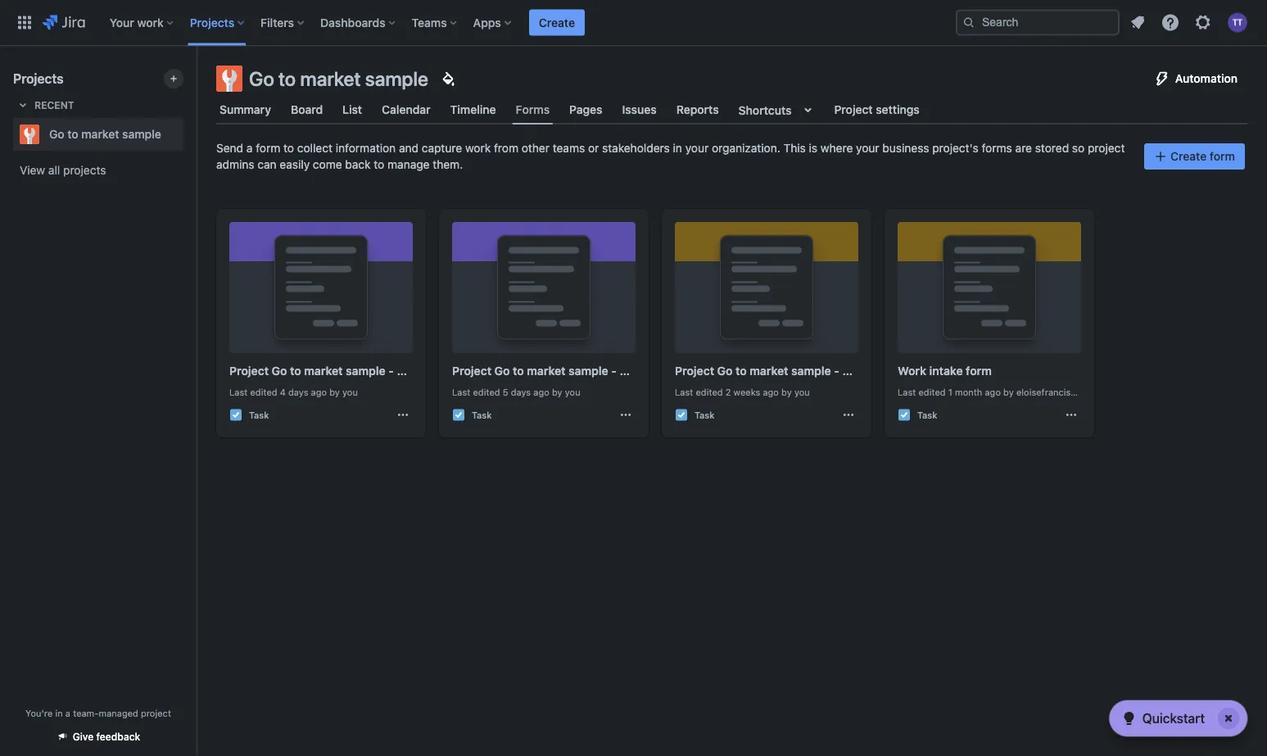 Task type: vqa. For each thing, say whether or not it's contained in the screenshot.
business
yes



Task type: describe. For each thing, give the bounding box(es) containing it.
recent
[[34, 99, 74, 111]]

project settings link
[[831, 95, 923, 125]]

search image
[[963, 16, 976, 29]]

automation image
[[1153, 69, 1173, 89]]

information
[[336, 141, 396, 155]]

days for 4
[[288, 387, 309, 397]]

create form button
[[1145, 143, 1246, 170]]

other
[[522, 141, 550, 155]]

projects inside dropdown button
[[190, 16, 235, 29]]

1
[[949, 387, 953, 397]]

market for last edited 4 days ago by you
[[304, 364, 343, 378]]

go for last edited 5 days ago by you
[[495, 364, 510, 378]]

calendar link
[[379, 95, 434, 125]]

market for last edited 5 days ago by you
[[527, 364, 566, 378]]

stakeholders
[[602, 141, 670, 155]]

month
[[956, 387, 983, 397]]

settings image
[[1194, 13, 1214, 32]]

to up last edited 2 weeks ago by you
[[736, 364, 747, 378]]

sample left add to starred image
[[122, 127, 161, 141]]

days for 5
[[511, 387, 531, 397]]

weeks
[[734, 387, 761, 397]]

by for last edited 4 days ago by you
[[330, 387, 340, 397]]

create for create
[[539, 16, 575, 29]]

edited for 4
[[250, 387, 277, 397]]

this
[[784, 141, 806, 155]]

project's
[[933, 141, 979, 155]]

appswitcher icon image
[[15, 13, 34, 32]]

timeline link
[[447, 95, 500, 125]]

5
[[503, 387, 509, 397]]

form for send a form to collect information and capture work from other teams or stakeholders in your organization. this is where your business project's forms are stored so project admins can easily come back to manage them.
[[256, 141, 281, 155]]

work inside dropdown button
[[137, 16, 164, 29]]

to up "last edited 5 days ago by you"
[[513, 364, 524, 378]]

back
[[345, 158, 371, 171]]

them.
[[433, 158, 463, 171]]

forms
[[516, 103, 550, 116]]

by for last edited 2 weeks ago by you
[[782, 387, 792, 397]]

sample for last edited 5 days ago by you
[[569, 364, 609, 378]]

settings
[[876, 103, 920, 116]]

set background color image
[[438, 69, 458, 89]]

shortcuts
[[739, 103, 792, 117]]

quickstart
[[1143, 711, 1206, 727]]

form for last edited 4 days ago by you
[[425, 364, 454, 378]]

help image
[[1161, 13, 1181, 32]]

you're
[[25, 708, 53, 719]]

2
[[726, 387, 731, 397]]

0 horizontal spatial projects
[[13, 71, 64, 86]]

work intake form
[[898, 364, 992, 378]]

a inside send a form to collect information and capture work from other teams or stakeholders in your organization. this is where your business project's forms are stored so project admins can easily come back to manage them.
[[247, 141, 253, 155]]

shortcuts button
[[736, 95, 822, 125]]

to up board
[[279, 67, 296, 90]]

admins
[[216, 158, 255, 171]]

reports
[[677, 103, 719, 116]]

pages
[[570, 103, 603, 116]]

summary
[[220, 103, 271, 116]]

primary element
[[10, 0, 956, 45]]

1 vertical spatial go to market sample
[[49, 127, 161, 141]]

teams
[[412, 16, 447, 29]]

form actions image for last edited 1 month ago by eloisefrancis23
[[1065, 409, 1079, 422]]

issues
[[623, 103, 657, 116]]

manage
[[388, 158, 430, 171]]

team-
[[73, 708, 99, 719]]

banner containing your work
[[0, 0, 1268, 46]]

ago for 1
[[985, 387, 1001, 397]]

where
[[821, 141, 853, 155]]

your work
[[110, 16, 164, 29]]

to up last edited 4 days ago by you
[[290, 364, 301, 378]]

ago for 2
[[763, 387, 779, 397]]

dashboards
[[321, 16, 386, 29]]

projects button
[[185, 9, 251, 36]]

- for last edited 5 days ago by you
[[612, 364, 617, 378]]

notifications image
[[1129, 13, 1148, 32]]

sidebar navigation image
[[179, 66, 215, 98]]

2 your from the left
[[857, 141, 880, 155]]

form actions image for last edited 2 weeks ago by you
[[843, 409, 856, 422]]

work inside send a form to collect information and capture work from other teams or stakeholders in your organization. this is where your business project's forms are stored so project admins can easily come back to manage them.
[[466, 141, 491, 155]]

capture
[[422, 141, 462, 155]]

edited for 1
[[919, 387, 946, 397]]

list
[[343, 103, 362, 116]]

apps
[[473, 16, 501, 29]]

last for last edited 2 weeks ago by you
[[675, 387, 694, 397]]

your
[[110, 16, 134, 29]]

list link
[[339, 95, 366, 125]]

all
[[48, 164, 60, 177]]

forms
[[982, 141, 1013, 155]]

check image
[[1120, 709, 1140, 729]]

apps button
[[469, 9, 518, 36]]

summary link
[[216, 95, 275, 125]]

form for last edited 2 weeks ago by you
[[871, 364, 900, 378]]

last edited 2 weeks ago by you
[[675, 387, 810, 397]]

form inside button
[[1210, 150, 1236, 163]]

sample for last edited 4 days ago by you
[[346, 364, 386, 378]]

project go to market sample - task form for last edited 5 days ago by you
[[452, 364, 677, 378]]

filters button
[[256, 9, 311, 36]]

last for last edited 5 days ago by you
[[452, 387, 471, 397]]

easily
[[280, 158, 310, 171]]

teams
[[553, 141, 585, 155]]

send
[[216, 141, 243, 155]]

automation
[[1176, 72, 1238, 85]]

your profile and settings image
[[1229, 13, 1248, 32]]

feedback
[[96, 731, 140, 743]]

to down information
[[374, 158, 385, 171]]

stored
[[1036, 141, 1070, 155]]

give feedback button
[[46, 724, 150, 750]]

and
[[399, 141, 419, 155]]

projects
[[63, 164, 106, 177]]

project for last edited 4 days ago by you
[[229, 364, 269, 378]]

form actions image
[[620, 409, 633, 422]]

tab list containing forms
[[207, 95, 1258, 125]]

view all projects link
[[13, 156, 184, 185]]

teams button
[[407, 9, 464, 36]]

work
[[898, 364, 927, 378]]



Task type: locate. For each thing, give the bounding box(es) containing it.
so
[[1073, 141, 1085, 155]]

pages link
[[566, 95, 606, 125]]

give feedback
[[73, 731, 140, 743]]

reports link
[[673, 95, 723, 125]]

go
[[249, 67, 274, 90], [49, 127, 64, 141], [272, 364, 287, 378], [495, 364, 510, 378], [718, 364, 733, 378]]

3 ago from the left
[[763, 387, 779, 397]]

market up "last edited 5 days ago by you"
[[527, 364, 566, 378]]

4 edited from the left
[[919, 387, 946, 397]]

1 edited from the left
[[250, 387, 277, 397]]

sample up last edited 2 weeks ago by you
[[792, 364, 832, 378]]

market for last edited 2 weeks ago by you
[[750, 364, 789, 378]]

last edited 1 month ago by eloisefrancis23
[[898, 387, 1083, 397]]

can
[[258, 158, 277, 171]]

come
[[313, 158, 342, 171]]

last left 4 at left
[[229, 387, 248, 397]]

1 vertical spatial projects
[[13, 71, 64, 86]]

days right the 5
[[511, 387, 531, 397]]

timeline
[[450, 103, 496, 116]]

form actions image
[[397, 409, 410, 422], [843, 409, 856, 422], [1065, 409, 1079, 422]]

in
[[673, 141, 683, 155], [55, 708, 63, 719]]

go for last edited 2 weeks ago by you
[[718, 364, 733, 378]]

last down work on the top right of the page
[[898, 387, 917, 397]]

3 project go to market sample - task form from the left
[[675, 364, 900, 378]]

0 vertical spatial project
[[1088, 141, 1126, 155]]

2 form from the left
[[648, 364, 677, 378]]

ago
[[311, 387, 327, 397], [534, 387, 550, 397], [763, 387, 779, 397], [985, 387, 1001, 397]]

0 vertical spatial work
[[137, 16, 164, 29]]

sample up "last edited 5 days ago by you"
[[569, 364, 609, 378]]

a left team-
[[65, 708, 70, 719]]

jira image
[[43, 13, 85, 32], [43, 13, 85, 32]]

intake
[[930, 364, 963, 378]]

3 by from the left
[[782, 387, 792, 397]]

work left from
[[466, 141, 491, 155]]

by for last edited 5 days ago by you
[[552, 387, 563, 397]]

organization.
[[712, 141, 781, 155]]

market up view all projects link
[[81, 127, 119, 141]]

0 vertical spatial create
[[539, 16, 575, 29]]

by right 'month'
[[1004, 387, 1014, 397]]

in right stakeholders
[[673, 141, 683, 155]]

1 vertical spatial work
[[466, 141, 491, 155]]

project go to market sample - task form
[[229, 364, 454, 378], [452, 364, 677, 378], [675, 364, 900, 378]]

a right send
[[247, 141, 253, 155]]

you for last edited 5 days ago by you
[[565, 387, 581, 397]]

create right apps 'dropdown button'
[[539, 16, 575, 29]]

3 you from the left
[[795, 387, 810, 397]]

2 edited from the left
[[473, 387, 500, 397]]

issues link
[[619, 95, 660, 125]]

project right managed
[[141, 708, 171, 719]]

ago right weeks
[[763, 387, 779, 397]]

automation button
[[1143, 66, 1248, 92]]

by right the 5
[[552, 387, 563, 397]]

create inside primary element
[[539, 16, 575, 29]]

you right the 5
[[565, 387, 581, 397]]

1 horizontal spatial in
[[673, 141, 683, 155]]

is
[[809, 141, 818, 155]]

2 days from the left
[[511, 387, 531, 397]]

- for last edited 2 weeks ago by you
[[835, 364, 840, 378]]

1 horizontal spatial you
[[565, 387, 581, 397]]

form up 'month'
[[966, 364, 992, 378]]

project for last edited 5 days ago by you
[[452, 364, 492, 378]]

edited
[[250, 387, 277, 397], [473, 387, 500, 397], [696, 387, 723, 397], [919, 387, 946, 397]]

2 form actions image from the left
[[843, 409, 856, 422]]

2 project go to market sample - task form from the left
[[452, 364, 677, 378]]

quickstart button
[[1110, 701, 1248, 737]]

1 vertical spatial in
[[55, 708, 63, 719]]

project go to market sample - task form up last edited 4 days ago by you
[[229, 364, 454, 378]]

0 horizontal spatial form
[[256, 141, 281, 155]]

project settings
[[835, 103, 920, 116]]

view all projects
[[20, 164, 106, 177]]

0 horizontal spatial form actions image
[[397, 409, 410, 422]]

1 project go to market sample - task form from the left
[[229, 364, 454, 378]]

1 horizontal spatial form
[[966, 364, 992, 378]]

2 by from the left
[[552, 387, 563, 397]]

go up 4 at left
[[272, 364, 287, 378]]

you're in a team-managed project
[[25, 708, 171, 719]]

by right 4 at left
[[330, 387, 340, 397]]

1 form from the left
[[425, 364, 454, 378]]

Search field
[[956, 9, 1120, 36]]

project
[[1088, 141, 1126, 155], [141, 708, 171, 719]]

last
[[229, 387, 248, 397], [452, 387, 471, 397], [675, 387, 694, 397], [898, 387, 917, 397]]

4 by from the left
[[1004, 387, 1014, 397]]

0 horizontal spatial project
[[141, 708, 171, 719]]

banner
[[0, 0, 1268, 46]]

managed
[[99, 708, 138, 719]]

1 horizontal spatial a
[[247, 141, 253, 155]]

last edited 5 days ago by you
[[452, 387, 581, 397]]

last edited 4 days ago by you
[[229, 387, 358, 397]]

are
[[1016, 141, 1033, 155]]

ago right 4 at left
[[311, 387, 327, 397]]

project up last edited 2 weeks ago by you
[[675, 364, 715, 378]]

0 vertical spatial projects
[[190, 16, 235, 29]]

by for last edited 1 month ago by eloisefrancis23
[[1004, 387, 1014, 397]]

create form
[[1171, 150, 1236, 163]]

0 horizontal spatial in
[[55, 708, 63, 719]]

1 - from the left
[[389, 364, 394, 378]]

to up easily
[[284, 141, 294, 155]]

days right 4 at left
[[288, 387, 309, 397]]

2 horizontal spatial form actions image
[[1065, 409, 1079, 422]]

eloisefrancis23
[[1017, 387, 1083, 397]]

go to market sample up 'list'
[[249, 67, 429, 90]]

your down reports link
[[686, 141, 709, 155]]

edited left the 5
[[473, 387, 500, 397]]

1 horizontal spatial work
[[466, 141, 491, 155]]

sample up last edited 4 days ago by you
[[346, 364, 386, 378]]

0 horizontal spatial work
[[137, 16, 164, 29]]

create
[[539, 16, 575, 29], [1171, 150, 1207, 163]]

last left the 5
[[452, 387, 471, 397]]

0 vertical spatial in
[[673, 141, 683, 155]]

4 ago from the left
[[985, 387, 1001, 397]]

edited left 4 at left
[[250, 387, 277, 397]]

go up 2 on the bottom right of page
[[718, 364, 733, 378]]

in inside send a form to collect information and capture work from other teams or stakeholders in your organization. this is where your business project's forms are stored so project admins can easily come back to manage them.
[[673, 141, 683, 155]]

ago right the 5
[[534, 387, 550, 397]]

to
[[279, 67, 296, 90], [67, 127, 78, 141], [284, 141, 294, 155], [374, 158, 385, 171], [290, 364, 301, 378], [513, 364, 524, 378], [736, 364, 747, 378]]

1 vertical spatial create
[[1171, 150, 1207, 163]]

sample up calendar
[[365, 67, 429, 90]]

go to market sample link
[[13, 118, 177, 151]]

1 last from the left
[[229, 387, 248, 397]]

filters
[[261, 16, 294, 29]]

you for last edited 4 days ago by you
[[343, 387, 358, 397]]

0 horizontal spatial create
[[539, 16, 575, 29]]

to down recent
[[67, 127, 78, 141]]

work
[[137, 16, 164, 29], [466, 141, 491, 155]]

0 horizontal spatial -
[[389, 364, 394, 378]]

by
[[330, 387, 340, 397], [552, 387, 563, 397], [782, 387, 792, 397], [1004, 387, 1014, 397]]

edited left 2 on the bottom right of page
[[696, 387, 723, 397]]

give
[[73, 731, 94, 743]]

your work button
[[105, 9, 180, 36]]

days
[[288, 387, 309, 397], [511, 387, 531, 397]]

1 horizontal spatial projects
[[190, 16, 235, 29]]

1 by from the left
[[330, 387, 340, 397]]

dismiss quickstart image
[[1216, 706, 1242, 732]]

3 form from the left
[[871, 364, 900, 378]]

in right "you're"
[[55, 708, 63, 719]]

from
[[494, 141, 519, 155]]

add to starred image
[[179, 125, 198, 144]]

0 horizontal spatial you
[[343, 387, 358, 397]]

or
[[588, 141, 599, 155]]

ago for 5
[[534, 387, 550, 397]]

project for last edited 2 weeks ago by you
[[675, 364, 715, 378]]

project inside send a form to collect information and capture work from other teams or stakeholders in your organization. this is where your business project's forms are stored so project admins can easily come back to manage them.
[[1088, 141, 1126, 155]]

project go to market sample - task form for last edited 2 weeks ago by you
[[675, 364, 900, 378]]

project go to market sample - task form up "last edited 5 days ago by you"
[[452, 364, 677, 378]]

collect
[[297, 141, 333, 155]]

you for last edited 2 weeks ago by you
[[795, 387, 810, 397]]

projects
[[190, 16, 235, 29], [13, 71, 64, 86]]

form for last edited 5 days ago by you
[[648, 364, 677, 378]]

3 - from the left
[[835, 364, 840, 378]]

sample for last edited 2 weeks ago by you
[[792, 364, 832, 378]]

1 horizontal spatial project
[[1088, 141, 1126, 155]]

business
[[883, 141, 930, 155]]

create project image
[[167, 72, 180, 85]]

2 horizontal spatial form
[[1210, 150, 1236, 163]]

1 form actions image from the left
[[397, 409, 410, 422]]

1 vertical spatial project
[[141, 708, 171, 719]]

2 horizontal spatial -
[[835, 364, 840, 378]]

by right weeks
[[782, 387, 792, 397]]

0 vertical spatial a
[[247, 141, 253, 155]]

go up the 5
[[495, 364, 510, 378]]

go for last edited 4 days ago by you
[[272, 364, 287, 378]]

1 horizontal spatial your
[[857, 141, 880, 155]]

1 days from the left
[[288, 387, 309, 397]]

market up weeks
[[750, 364, 789, 378]]

2 you from the left
[[565, 387, 581, 397]]

last for last edited 1 month ago by eloisefrancis23
[[898, 387, 917, 397]]

1 horizontal spatial go to market sample
[[249, 67, 429, 90]]

2 ago from the left
[[534, 387, 550, 397]]

3 form actions image from the left
[[1065, 409, 1079, 422]]

project go to market sample - task form up weeks
[[675, 364, 900, 378]]

1 you from the left
[[343, 387, 358, 397]]

2 last from the left
[[452, 387, 471, 397]]

form for work intake form
[[966, 364, 992, 378]]

- for last edited 4 days ago by you
[[389, 364, 394, 378]]

go to market sample
[[249, 67, 429, 90], [49, 127, 161, 141]]

0 horizontal spatial your
[[686, 141, 709, 155]]

1 horizontal spatial days
[[511, 387, 531, 397]]

calendar
[[382, 103, 431, 116]]

project right so
[[1088, 141, 1126, 155]]

collapse recent projects image
[[13, 95, 33, 115]]

last for last edited 4 days ago by you
[[229, 387, 248, 397]]

0 horizontal spatial a
[[65, 708, 70, 719]]

tab list
[[207, 95, 1258, 125]]

1 your from the left
[[686, 141, 709, 155]]

project
[[835, 103, 873, 116], [229, 364, 269, 378], [452, 364, 492, 378], [675, 364, 715, 378]]

last left 2 on the bottom right of page
[[675, 387, 694, 397]]

form actions image for last edited 4 days ago by you
[[397, 409, 410, 422]]

board link
[[288, 95, 326, 125]]

2 horizontal spatial you
[[795, 387, 810, 397]]

form up can
[[256, 141, 281, 155]]

0 horizontal spatial form
[[425, 364, 454, 378]]

market up last edited 4 days ago by you
[[304, 364, 343, 378]]

go to market sample up view all projects link
[[49, 127, 161, 141]]

project up last edited 4 days ago by you
[[229, 364, 269, 378]]

edited left 1
[[919, 387, 946, 397]]

ago right 'month'
[[985, 387, 1001, 397]]

1 horizontal spatial -
[[612, 364, 617, 378]]

3 last from the left
[[675, 387, 694, 397]]

1 vertical spatial a
[[65, 708, 70, 719]]

project go to market sample - task form for last edited 4 days ago by you
[[229, 364, 454, 378]]

you right weeks
[[795, 387, 810, 397]]

3 edited from the left
[[696, 387, 723, 397]]

you right 4 at left
[[343, 387, 358, 397]]

create down automation button
[[1171, 150, 1207, 163]]

2 - from the left
[[612, 364, 617, 378]]

4 last from the left
[[898, 387, 917, 397]]

0 horizontal spatial go to market sample
[[49, 127, 161, 141]]

project up "last edited 5 days ago by you"
[[452, 364, 492, 378]]

market
[[300, 67, 361, 90], [81, 127, 119, 141], [304, 364, 343, 378], [527, 364, 566, 378], [750, 364, 789, 378]]

market up 'list'
[[300, 67, 361, 90]]

work right your
[[137, 16, 164, 29]]

dashboards button
[[316, 9, 402, 36]]

form down automation
[[1210, 150, 1236, 163]]

1 horizontal spatial create
[[1171, 150, 1207, 163]]

form
[[256, 141, 281, 155], [1210, 150, 1236, 163], [966, 364, 992, 378]]

0 vertical spatial go to market sample
[[249, 67, 429, 90]]

2 horizontal spatial form
[[871, 364, 900, 378]]

projects up sidebar navigation image
[[190, 16, 235, 29]]

projects up collapse recent projects icon
[[13, 71, 64, 86]]

ago for 4
[[311, 387, 327, 397]]

1 horizontal spatial form actions image
[[843, 409, 856, 422]]

1 ago from the left
[[311, 387, 327, 397]]

project up where
[[835, 103, 873, 116]]

task
[[397, 364, 422, 378], [620, 364, 645, 378], [843, 364, 868, 378], [249, 410, 269, 420], [472, 410, 492, 420], [695, 410, 715, 420], [918, 410, 938, 420]]

0 horizontal spatial days
[[288, 387, 309, 397]]

4
[[280, 387, 286, 397]]

edited for 5
[[473, 387, 500, 397]]

go up summary
[[249, 67, 274, 90]]

sample
[[365, 67, 429, 90], [122, 127, 161, 141], [346, 364, 386, 378], [569, 364, 609, 378], [792, 364, 832, 378]]

go down recent
[[49, 127, 64, 141]]

edited for 2
[[696, 387, 723, 397]]

form inside send a form to collect information and capture work from other teams or stakeholders in your organization. this is where your business project's forms are stored so project admins can easily come back to manage them.
[[256, 141, 281, 155]]

create for create form
[[1171, 150, 1207, 163]]

1 horizontal spatial form
[[648, 364, 677, 378]]

view
[[20, 164, 45, 177]]

create button
[[529, 9, 585, 36]]

board
[[291, 103, 323, 116]]

send a form to collect information and capture work from other teams or stakeholders in your organization. this is where your business project's forms are stored so project admins can easily come back to manage them.
[[216, 141, 1126, 171]]

your right where
[[857, 141, 880, 155]]

you
[[343, 387, 358, 397], [565, 387, 581, 397], [795, 387, 810, 397]]



